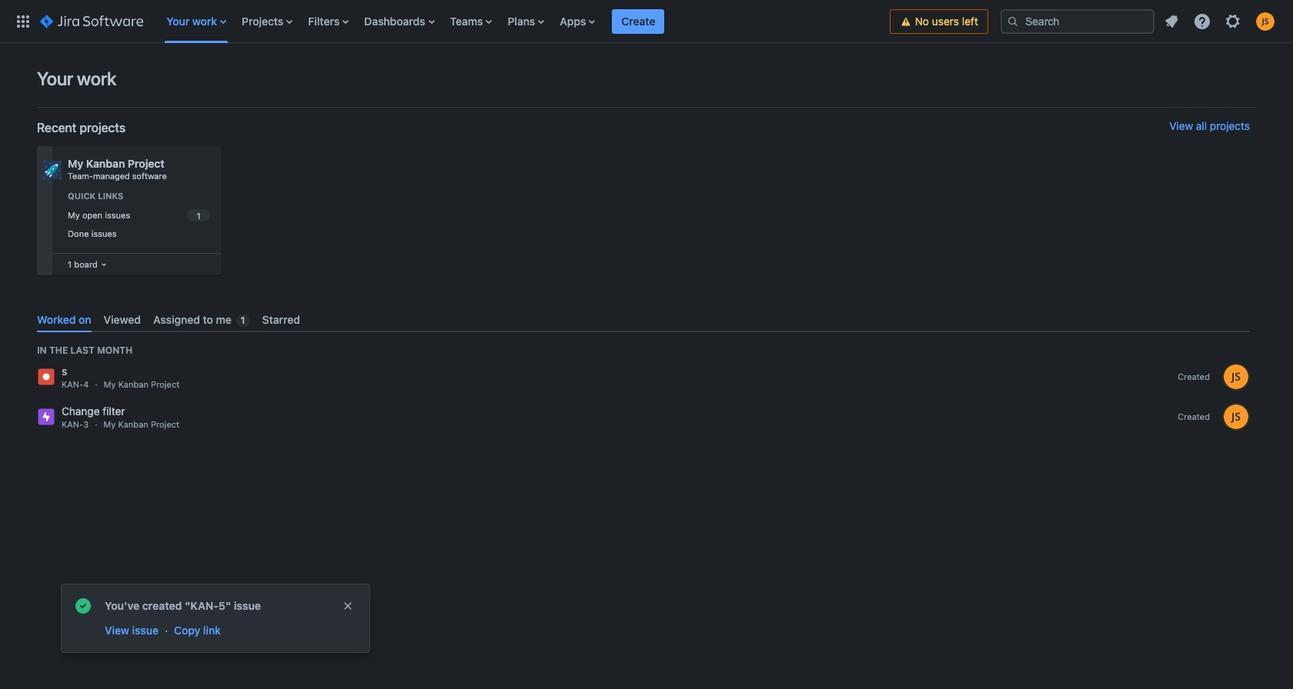 Task type: describe. For each thing, give the bounding box(es) containing it.
settings image
[[1224, 12, 1243, 30]]

success image
[[74, 598, 92, 616]]

primary element
[[9, 0, 890, 43]]

0 horizontal spatial list
[[159, 0, 890, 43]]

dismiss image
[[342, 601, 354, 613]]

search image
[[1007, 15, 1019, 27]]

appswitcher icon image
[[14, 12, 32, 30]]

your profile and settings image
[[1257, 12, 1275, 30]]



Task type: locate. For each thing, give the bounding box(es) containing it.
notifications image
[[1163, 12, 1181, 30]]

list item
[[612, 0, 665, 43]]

list
[[159, 0, 890, 43], [1158, 7, 1284, 35]]

alert
[[62, 585, 370, 653]]

jira software image
[[40, 12, 143, 30], [40, 12, 143, 30]]

1 horizontal spatial list
[[1158, 7, 1284, 35]]

Search field
[[1001, 9, 1155, 33]]

banner
[[0, 0, 1294, 43]]

board image
[[98, 259, 110, 271]]

help image
[[1193, 12, 1212, 30]]

None search field
[[1001, 9, 1155, 33]]

tab list
[[31, 307, 1257, 333]]



Task type: vqa. For each thing, say whether or not it's contained in the screenshot.
Help image
yes



